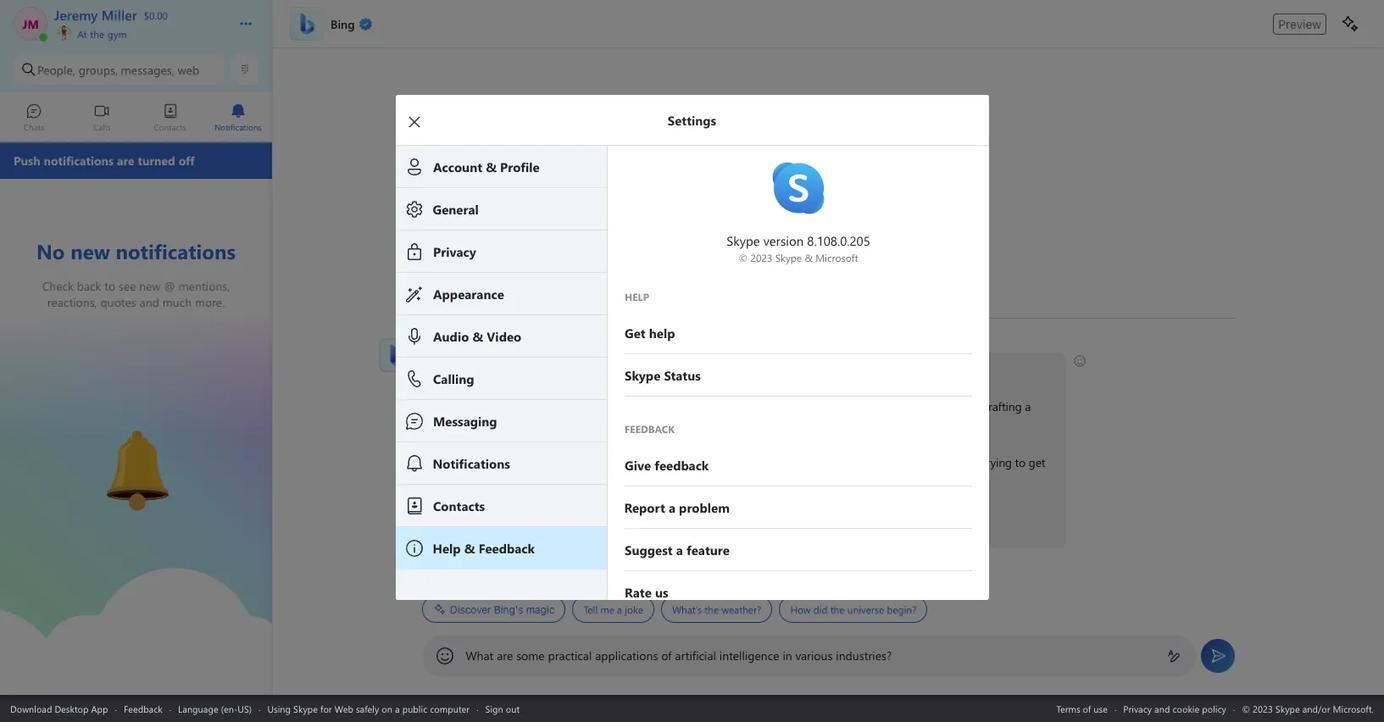 Task type: describe. For each thing, give the bounding box(es) containing it.
an
[[450, 454, 462, 471]]

on
[[382, 703, 393, 715]]

discover
[[450, 603, 491, 616]]

tell me a joke
[[583, 603, 643, 616]]

Type a message text field
[[466, 648, 1154, 664]]

mad
[[882, 454, 905, 471]]

various
[[796, 648, 833, 664]]

want inside the ask me any type of question, like finding vegan restaurants in cambridge, itinerary for your trip to europe or drafting a story for curious kids. in groups, remember to mention me with @bing. i'm an ai preview, so i'm still learning. sometimes i might say something weird. don't get mad at me, i'm just trying to get better! if you want to start over, type
[[463, 510, 487, 527]]

trying
[[982, 454, 1012, 471]]

cambridge,
[[745, 399, 804, 415]]

in inside the ask me any type of question, like finding vegan restaurants in cambridge, itinerary for your trip to europe or drafting a story for curious kids. in groups, remember to mention me with @bing. i'm an ai preview, so i'm still learning. sometimes i might say something weird. don't get mad at me, i'm just trying to get better! if you want to start over, type
[[733, 399, 742, 415]]

drafting
[[981, 399, 1022, 415]]

is
[[477, 361, 485, 377]]

people, groups, messages, web button
[[14, 54, 225, 85]]

in
[[542, 417, 552, 433]]

or
[[968, 399, 978, 415]]

0 horizontal spatial how
[[518, 361, 541, 377]]

the for at
[[90, 27, 105, 41]]

what are some practical applications of artificial intelligence in various industries?
[[466, 648, 892, 664]]

your
[[869, 399, 892, 415]]

1 vertical spatial of
[[662, 648, 672, 664]]

sign
[[485, 703, 503, 715]]

me,
[[921, 454, 939, 471]]

practical
[[548, 648, 592, 664]]

artificial
[[675, 648, 716, 664]]

8.108.0.205
[[807, 232, 870, 249]]

newtopic . and if you want to give me feedback, just report a concern. (openhands)
[[582, 510, 1003, 527]]

(en-
[[221, 703, 238, 715]]

want inside newtopic . and if you want to give me feedback, just report a concern. (openhands)
[[691, 510, 715, 527]]

language
[[178, 703, 218, 715]]

hey, this is
[[431, 361, 488, 377]]

at the gym button
[[54, 24, 222, 41]]

1 horizontal spatial you
[[596, 361, 615, 377]]

download desktop app link
[[10, 703, 108, 715]]

so
[[523, 454, 535, 471]]

2 get from the left
[[1029, 454, 1045, 471]]

using
[[267, 703, 291, 715]]

remember
[[596, 417, 649, 433]]

tell me a joke button
[[572, 596, 654, 623]]

you inside the ask me any type of question, like finding vegan restaurants in cambridge, itinerary for your trip to europe or drafting a story for curious kids. in groups, remember to mention me with @bing. i'm an ai preview, so i'm still learning. sometimes i might say something weird. don't get mad at me, i'm just trying to get better! if you want to start over, type
[[441, 510, 460, 527]]

me inside tell me a joke button
[[600, 603, 614, 616]]

ask me any type of question, like finding vegan restaurants in cambridge, itinerary for your trip to europe or drafting a story for curious kids. in groups, remember to mention me with @bing. i'm an ai preview, so i'm still learning. sometimes i might say something weird. don't get mad at me, i'm just trying to get better! if you want to start over, type
[[431, 399, 1048, 527]]

europe
[[929, 399, 965, 415]]

the inside 'button'
[[830, 603, 845, 616]]

2 i'm from the left
[[538, 454, 554, 471]]

2 horizontal spatial for
[[851, 399, 866, 415]]

3 i'm from the left
[[942, 454, 958, 471]]

download desktop app
[[10, 703, 108, 715]]

(smileeyes)
[[656, 360, 712, 376]]

using skype for web safely on a public computer
[[267, 703, 470, 715]]

something
[[741, 454, 796, 471]]

curious
[[477, 417, 514, 433]]

what's
[[672, 603, 702, 616]]

terms
[[1057, 703, 1081, 715]]

of inside the ask me any type of question, like finding vegan restaurants in cambridge, itinerary for your trip to europe or drafting a story for curious kids. in groups, remember to mention me with @bing. i'm an ai preview, so i'm still learning. sometimes i might say something weird. don't get mad at me, i'm just trying to get better! if you want to start over, type
[[518, 399, 528, 415]]

groups, inside button
[[79, 61, 118, 78]]

universe
[[847, 603, 884, 616]]

intelligence
[[720, 648, 780, 664]]

ask
[[431, 399, 449, 415]]

download
[[10, 703, 52, 715]]

privacy
[[1124, 703, 1152, 715]]

mention
[[666, 417, 708, 433]]

are
[[497, 648, 513, 664]]

help
[[571, 361, 593, 377]]

and
[[1155, 703, 1170, 715]]

wednesday, november 8, 2023 heading
[[422, 298, 1236, 329]]

might
[[689, 454, 719, 471]]

!
[[511, 361, 515, 377]]

can
[[544, 361, 562, 377]]

terms of use
[[1057, 703, 1108, 715]]

with
[[730, 417, 752, 433]]

trip
[[895, 399, 912, 415]]

discover bing's magic
[[450, 603, 554, 616]]

1 vertical spatial in
[[783, 648, 793, 664]]

gym
[[107, 27, 127, 41]]

bing's
[[494, 603, 523, 616]]

some
[[517, 648, 545, 664]]

weather?
[[721, 603, 761, 616]]

if
[[431, 510, 438, 527]]

language (en-us)
[[178, 703, 252, 715]]

the for what's
[[704, 603, 719, 616]]

ai
[[465, 454, 476, 471]]

safely
[[356, 703, 379, 715]]

9:24
[[447, 337, 466, 351]]

i inside the ask me any type of question, like finding vegan restaurants in cambridge, itinerary for your trip to europe or drafting a story for curious kids. in groups, remember to mention me with @bing. i'm an ai preview, so i'm still learning. sometimes i might say something weird. don't get mad at me, i'm just trying to get better! if you want to start over, type
[[683, 454, 686, 471]]



Task type: locate. For each thing, give the bounding box(es) containing it.
@bing.
[[755, 417, 791, 433]]

how left did at the bottom right
[[790, 603, 811, 616]]

you right if
[[669, 510, 688, 527]]

of left the use
[[1083, 703, 1092, 715]]

for left web
[[320, 703, 332, 715]]

app
[[91, 703, 108, 715]]

sometimes
[[623, 454, 680, 471]]

get left mad
[[862, 454, 879, 471]]

report
[[848, 510, 880, 527]]

0 horizontal spatial the
[[90, 27, 105, 41]]

sign out link
[[485, 703, 520, 715]]

want left start
[[463, 510, 487, 527]]

tell
[[583, 603, 598, 616]]

of up kids.
[[518, 399, 528, 415]]

preview,
[[479, 454, 520, 471]]

0 horizontal spatial groups,
[[79, 61, 118, 78]]

at the gym
[[75, 27, 127, 41]]

you inside newtopic . and if you want to give me feedback, just report a concern. (openhands)
[[669, 510, 688, 527]]

skype inside help & feedback dialog
[[726, 232, 760, 249]]

in left various at the right bottom
[[783, 648, 793, 664]]

did
[[813, 603, 828, 616]]

the right what's
[[704, 603, 719, 616]]

don't
[[832, 454, 859, 471]]

0 horizontal spatial of
[[518, 399, 528, 415]]

me left with
[[711, 417, 727, 433]]

you right help
[[596, 361, 615, 377]]

1 horizontal spatial for
[[460, 417, 474, 433]]

type right the over,
[[557, 510, 579, 527]]

groups,
[[79, 61, 118, 78], [555, 417, 593, 433]]

for left your on the right
[[851, 399, 866, 415]]

just inside newtopic . and if you want to give me feedback, just report a concern. (openhands)
[[827, 510, 845, 527]]

start
[[504, 510, 527, 527]]

1 vertical spatial for
[[460, 417, 474, 433]]

computer
[[430, 703, 470, 715]]

1 horizontal spatial the
[[704, 603, 719, 616]]

2 vertical spatial for
[[320, 703, 332, 715]]

restaurants
[[673, 399, 729, 415]]

use
[[1094, 703, 1108, 715]]

(openhands)
[[940, 510, 1003, 526]]

feedback,
[[775, 510, 824, 527]]

the right did at the bottom right
[[830, 603, 845, 616]]

0 vertical spatial type
[[493, 399, 515, 415]]

0 horizontal spatial in
[[733, 399, 742, 415]]

0 vertical spatial groups,
[[79, 61, 118, 78]]

using skype for web safely on a public computer link
[[267, 703, 470, 715]]

skype
[[726, 232, 760, 249], [293, 703, 318, 715]]

0 vertical spatial how
[[518, 361, 541, 377]]

1 vertical spatial skype
[[293, 703, 318, 715]]

0 vertical spatial in
[[733, 399, 742, 415]]

sign out
[[485, 703, 520, 715]]

2 horizontal spatial i'm
[[942, 454, 958, 471]]

industries?
[[836, 648, 892, 664]]

me
[[452, 399, 468, 415], [711, 417, 727, 433], [756, 510, 772, 527], [600, 603, 614, 616]]

still
[[557, 454, 573, 471]]

to right trying
[[1015, 454, 1026, 471]]

0 horizontal spatial you
[[441, 510, 460, 527]]

skype right using
[[293, 703, 318, 715]]

kids.
[[517, 417, 539, 433]]

story
[[431, 417, 457, 433]]

us)
[[238, 703, 252, 715]]

skype version 8.108.0.205
[[726, 232, 870, 249]]

a inside newtopic . and if you want to give me feedback, just report a concern. (openhands)
[[883, 510, 889, 527]]

groups, down "like"
[[555, 417, 593, 433]]

type up the curious
[[493, 399, 515, 415]]

itinerary
[[807, 399, 848, 415]]

get right trying
[[1029, 454, 1045, 471]]

me inside newtopic . and if you want to give me feedback, just report a concern. (openhands)
[[756, 510, 772, 527]]

hey,
[[431, 361, 453, 377]]

groups, down at the gym
[[79, 61, 118, 78]]

1 horizontal spatial of
[[662, 648, 672, 664]]

in up with
[[733, 399, 742, 415]]

privacy and cookie policy
[[1124, 703, 1227, 715]]

i right can
[[565, 361, 568, 377]]

0 horizontal spatial just
[[827, 510, 845, 527]]

0 horizontal spatial i
[[565, 361, 568, 377]]

how
[[518, 361, 541, 377], [790, 603, 811, 616]]

people, groups, messages, web
[[37, 61, 199, 78]]

1 vertical spatial type
[[557, 510, 579, 527]]

want left give
[[691, 510, 715, 527]]

bing, 9:24 am
[[422, 337, 484, 351]]

applications
[[595, 648, 658, 664]]

a right report in the bottom of the page
[[883, 510, 889, 527]]

this
[[456, 361, 474, 377]]

question,
[[531, 399, 578, 415]]

1 vertical spatial just
[[827, 510, 845, 527]]

better!
[[431, 473, 465, 489]]

me left any
[[452, 399, 468, 415]]

1 horizontal spatial just
[[961, 454, 979, 471]]

help & feedback dialog
[[396, 95, 1015, 722]]

me right give
[[756, 510, 772, 527]]

1 want from the left
[[463, 510, 487, 527]]

tab list
[[0, 96, 272, 142]]

concern.
[[892, 510, 935, 527]]

if
[[660, 510, 666, 527]]

0 vertical spatial just
[[961, 454, 979, 471]]

feedback link
[[124, 703, 163, 715]]

0 vertical spatial i
[[565, 361, 568, 377]]

1 horizontal spatial want
[[691, 510, 715, 527]]

just left trying
[[961, 454, 979, 471]]

what's the weather? button
[[661, 596, 772, 623]]

i'm right so on the left bottom
[[538, 454, 554, 471]]

1 horizontal spatial type
[[557, 510, 579, 527]]

privacy and cookie policy link
[[1124, 703, 1227, 715]]

the right at
[[90, 27, 105, 41]]

1 horizontal spatial get
[[1029, 454, 1045, 471]]

0 horizontal spatial want
[[463, 510, 487, 527]]

just left report in the bottom of the page
[[827, 510, 845, 527]]

to left give
[[719, 510, 729, 527]]

1 vertical spatial how
[[790, 603, 811, 616]]

to inside newtopic . and if you want to give me feedback, just report a concern. (openhands)
[[719, 510, 729, 527]]

you right the if
[[441, 510, 460, 527]]

a left joke
[[617, 603, 622, 616]]

1 i'm from the left
[[431, 454, 447, 471]]

today?
[[618, 361, 652, 377]]

1 vertical spatial i
[[683, 454, 686, 471]]

to left start
[[490, 510, 501, 527]]

what's the weather?
[[672, 603, 761, 616]]

get
[[862, 454, 879, 471], [1029, 454, 1045, 471]]

just inside the ask me any type of question, like finding vegan restaurants in cambridge, itinerary for your trip to europe or drafting a story for curious kids. in groups, remember to mention me with @bing. i'm an ai preview, so i'm still learning. sometimes i might say something weird. don't get mad at me, i'm just trying to get better! if you want to start over, type
[[961, 454, 979, 471]]

web
[[335, 703, 354, 715]]

out
[[506, 703, 520, 715]]

me right tell
[[600, 603, 614, 616]]

i'm
[[431, 454, 447, 471], [538, 454, 554, 471], [942, 454, 958, 471]]

1 horizontal spatial i'm
[[538, 454, 554, 471]]

0 vertical spatial of
[[518, 399, 528, 415]]

0 horizontal spatial for
[[320, 703, 332, 715]]

0 horizontal spatial i'm
[[431, 454, 447, 471]]

any
[[472, 399, 490, 415]]

vegan
[[640, 399, 670, 415]]

language (en-us) link
[[178, 703, 252, 715]]

! how can i help you today?
[[511, 361, 655, 377]]

0 horizontal spatial get
[[862, 454, 879, 471]]

skype left version
[[726, 232, 760, 249]]

1 horizontal spatial i
[[683, 454, 686, 471]]

0 horizontal spatial type
[[493, 399, 515, 415]]

2 horizontal spatial the
[[830, 603, 845, 616]]

i'm right the me,
[[942, 454, 958, 471]]

of left artificial
[[662, 648, 672, 664]]

policy
[[1203, 703, 1227, 715]]

1 vertical spatial groups,
[[555, 417, 593, 433]]

2 vertical spatial of
[[1083, 703, 1092, 715]]

desktop
[[55, 703, 89, 715]]

bell
[[85, 424, 107, 441]]

.
[[630, 510, 633, 527]]

type
[[493, 399, 515, 415], [557, 510, 579, 527]]

at
[[77, 27, 87, 41]]

to down vegan
[[652, 417, 663, 433]]

groups, inside the ask me any type of question, like finding vegan restaurants in cambridge, itinerary for your trip to europe or drafting a story for curious kids. in groups, remember to mention me with @bing. i'm an ai preview, so i'm still learning. sometimes i might say something weird. don't get mad at me, i'm just trying to get better! if you want to start over, type
[[555, 417, 593, 433]]

what
[[466, 648, 494, 664]]

say
[[722, 454, 738, 471]]

magic
[[526, 603, 554, 616]]

for right story
[[460, 417, 474, 433]]

to right trip
[[915, 399, 926, 415]]

feedback
[[124, 703, 163, 715]]

joke
[[625, 603, 643, 616]]

a inside the ask me any type of question, like finding vegan restaurants in cambridge, itinerary for your trip to europe or drafting a story for curious kids. in groups, remember to mention me with @bing. i'm an ai preview, so i'm still learning. sometimes i might say something weird. don't get mad at me, i'm just trying to get better! if you want to start over, type
[[1025, 399, 1031, 415]]

people,
[[37, 61, 75, 78]]

a right on
[[395, 703, 400, 715]]

2 want from the left
[[691, 510, 715, 527]]

weird.
[[799, 454, 829, 471]]

how inside 'button'
[[790, 603, 811, 616]]

i'm left an
[[431, 454, 447, 471]]

messages,
[[121, 61, 174, 78]]

1 horizontal spatial skype
[[726, 232, 760, 249]]

0 vertical spatial for
[[851, 399, 866, 415]]

a inside button
[[617, 603, 622, 616]]

a right drafting
[[1025, 399, 1031, 415]]

version
[[763, 232, 804, 249]]

want
[[463, 510, 487, 527], [691, 510, 715, 527]]

2 horizontal spatial you
[[669, 510, 688, 527]]

how right !
[[518, 361, 541, 377]]

i left might
[[683, 454, 686, 471]]

how did the universe begin? button
[[779, 596, 928, 623]]

1 horizontal spatial how
[[790, 603, 811, 616]]

2 horizontal spatial of
[[1083, 703, 1092, 715]]

1 horizontal spatial in
[[783, 648, 793, 664]]

at
[[908, 454, 918, 471]]

0 horizontal spatial skype
[[293, 703, 318, 715]]

the
[[90, 27, 105, 41], [704, 603, 719, 616], [830, 603, 845, 616]]

how did the universe begin?
[[790, 603, 916, 616]]

1 get from the left
[[862, 454, 879, 471]]

1 horizontal spatial groups,
[[555, 417, 593, 433]]

0 vertical spatial skype
[[726, 232, 760, 249]]



Task type: vqa. For each thing, say whether or not it's contained in the screenshot.
Settings
no



